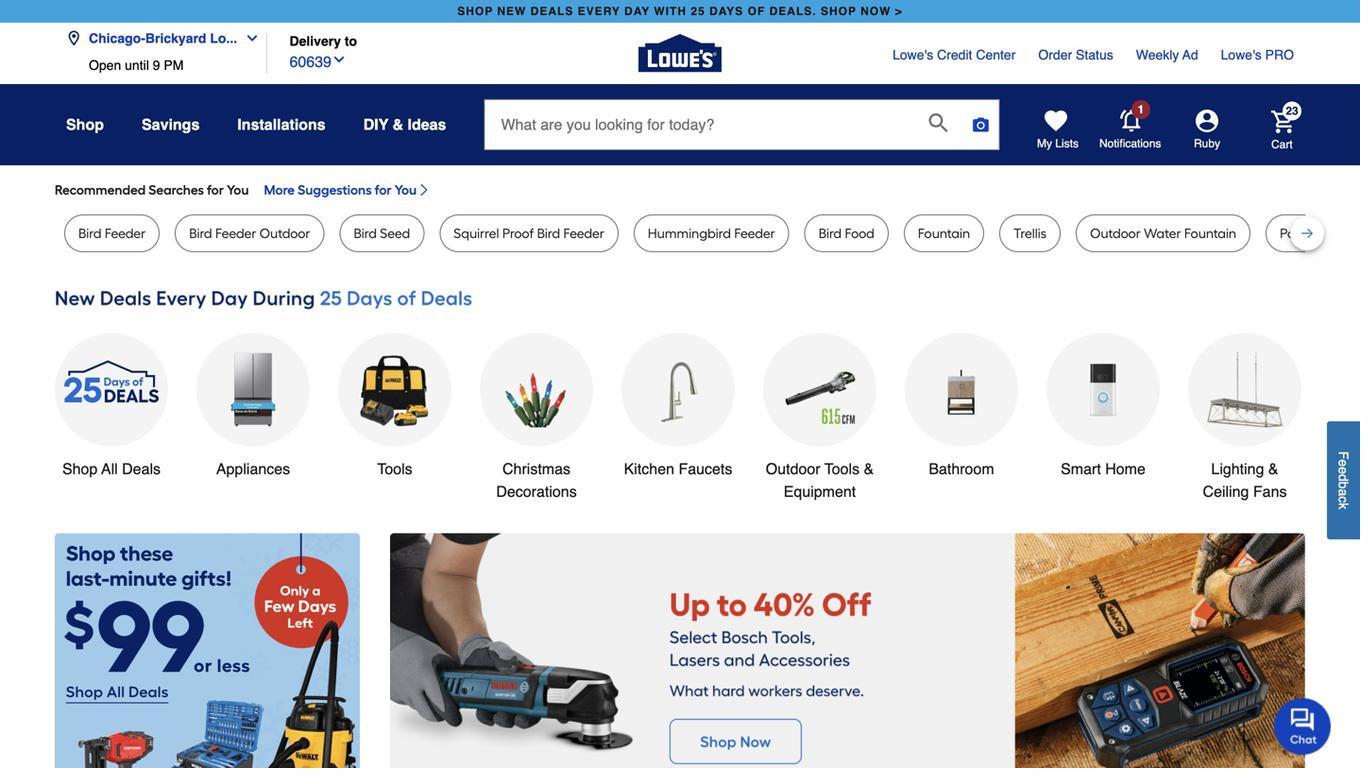 Task type: locate. For each thing, give the bounding box(es) containing it.
christmas
[[503, 460, 571, 478]]

shop new deals every day with 25 days of deals. shop now >
[[457, 5, 903, 18]]

e up b
[[1336, 467, 1351, 474]]

1 horizontal spatial you
[[395, 182, 417, 198]]

cart
[[1272, 138, 1293, 151]]

you
[[227, 182, 249, 198], [395, 182, 417, 198]]

pond
[[1280, 225, 1311, 241]]

1 horizontal spatial shop
[[821, 5, 857, 18]]

bird left food
[[819, 225, 842, 241]]

bird feeder
[[78, 225, 146, 241]]

bird left seed
[[354, 225, 377, 241]]

lowe's
[[893, 47, 934, 62], [1221, 47, 1262, 62]]

installations
[[237, 116, 326, 133]]

1 horizontal spatial fountain
[[1185, 225, 1237, 241]]

1 for from the left
[[207, 182, 224, 198]]

& right the diy
[[393, 116, 404, 133]]

equipment
[[784, 483, 856, 500]]

e
[[1336, 459, 1351, 467], [1336, 467, 1351, 474]]

2 bird from the left
[[189, 225, 212, 241]]

lighting & ceiling fans link
[[1189, 333, 1302, 503]]

5 bird from the left
[[819, 225, 842, 241]]

my lists link
[[1037, 110, 1079, 151]]

shop
[[66, 116, 104, 133], [62, 460, 98, 478]]

fountain right water
[[1185, 225, 1237, 241]]

3 bird from the left
[[354, 225, 377, 241]]

& right outdoor
[[864, 460, 874, 478]]

chevron down image left delivery
[[237, 31, 260, 46]]

for for suggestions
[[375, 182, 392, 198]]

feeder for hummingbird feeder
[[734, 225, 775, 241]]

ideas
[[408, 116, 446, 133]]

1 horizontal spatial for
[[375, 182, 392, 198]]

60639
[[290, 53, 332, 70]]

&
[[393, 116, 404, 133], [864, 460, 874, 478], [1269, 460, 1279, 478]]

feeder for bird feeder
[[105, 225, 146, 241]]

2 shop from the left
[[821, 5, 857, 18]]

4 bird from the left
[[537, 225, 560, 241]]

0 horizontal spatial for
[[207, 182, 224, 198]]

shop new deals every day with 25 days of deals. shop now > link
[[454, 0, 907, 23]]

squirrel
[[454, 225, 499, 241]]

2 horizontal spatial &
[[1269, 460, 1279, 478]]

bird seed
[[354, 225, 410, 241]]

3 feeder from the left
[[564, 225, 605, 241]]

trellis
[[1014, 225, 1047, 241]]

lowe's left pro on the right top
[[1221, 47, 1262, 62]]

for
[[207, 182, 224, 198], [375, 182, 392, 198]]

tools up equipment
[[825, 460, 860, 478]]

1 horizontal spatial chevron down image
[[332, 52, 347, 67]]

b
[[1336, 481, 1351, 489]]

lowe's left credit
[[893, 47, 934, 62]]

tools inside outdoor tools & equipment
[[825, 460, 860, 478]]

shop left all
[[62, 460, 98, 478]]

9
[[153, 58, 160, 73]]

2 lowe's from the left
[[1221, 47, 1262, 62]]

bird for bird food
[[819, 225, 842, 241]]

chat invite button image
[[1274, 697, 1332, 755]]

for left chevron right "icon"
[[375, 182, 392, 198]]

25
[[691, 5, 705, 18]]

new deals every day during 25 days of deals image
[[55, 282, 1306, 314]]

0 horizontal spatial fountain
[[918, 225, 970, 241]]

pond pump
[[1280, 225, 1350, 241]]

you for more suggestions for you
[[395, 182, 417, 198]]

0 horizontal spatial chevron down image
[[237, 31, 260, 46]]

0 vertical spatial chevron down image
[[237, 31, 260, 46]]

bird down recommended
[[78, 225, 102, 241]]

appliances
[[216, 460, 290, 478]]

savings button
[[142, 108, 200, 142]]

bird right proof
[[537, 225, 560, 241]]

1 you from the left
[[227, 182, 249, 198]]

searches
[[149, 182, 204, 198]]

1 horizontal spatial &
[[864, 460, 874, 478]]

bird
[[78, 225, 102, 241], [189, 225, 212, 241], [354, 225, 377, 241], [537, 225, 560, 241], [819, 225, 842, 241]]

0 horizontal spatial lowe's
[[893, 47, 934, 62]]

status
[[1076, 47, 1114, 62]]

you for recommended searches for you
[[227, 182, 249, 198]]

feeder
[[105, 225, 146, 241], [215, 225, 256, 241], [564, 225, 605, 241], [734, 225, 775, 241]]

0 horizontal spatial outdoor
[[260, 225, 310, 241]]

1
[[1138, 103, 1144, 116]]

every
[[578, 5, 621, 18]]

delivery to
[[290, 33, 357, 49]]

1 horizontal spatial outdoor
[[1090, 225, 1141, 241]]

fountain
[[918, 225, 970, 241], [1185, 225, 1237, 241]]

0 vertical spatial shop
[[66, 116, 104, 133]]

1 vertical spatial shop
[[62, 460, 98, 478]]

diy & ideas button
[[363, 108, 446, 142]]

squirrel proof bird feeder
[[454, 225, 605, 241]]

lowe's home improvement cart image
[[1272, 110, 1294, 133]]

with
[[654, 5, 687, 18]]

you up seed
[[395, 182, 417, 198]]

of
[[748, 5, 766, 18]]

christmas decorations link
[[480, 333, 593, 503]]

1 e from the top
[[1336, 459, 1351, 467]]

order
[[1039, 47, 1072, 62]]

0 horizontal spatial tools
[[377, 460, 413, 478]]

arrow right image
[[1271, 699, 1290, 717]]

shop all deals
[[62, 460, 161, 478]]

seed
[[380, 225, 410, 241]]

outdoor down more
[[260, 225, 310, 241]]

shop down open
[[66, 116, 104, 133]]

shop left now
[[821, 5, 857, 18]]

2 tools from the left
[[825, 460, 860, 478]]

credit
[[937, 47, 973, 62]]

1 horizontal spatial lowe's
[[1221, 47, 1262, 62]]

chevron down image
[[237, 31, 260, 46], [332, 52, 347, 67]]

1 vertical spatial chevron down image
[[332, 52, 347, 67]]

arrow left image
[[406, 699, 425, 717]]

1 horizontal spatial tools
[[825, 460, 860, 478]]

deals
[[531, 5, 574, 18]]

for for searches
[[207, 182, 224, 198]]

kitchen faucets link
[[622, 333, 735, 480]]

shop these last-minute gifts. $99 or less. quantities are limited and won't last. image
[[55, 533, 360, 768]]

1 feeder from the left
[[105, 225, 146, 241]]

e up the d
[[1336, 459, 1351, 467]]

kitchen faucets
[[624, 460, 733, 478]]

outdoor left water
[[1090, 225, 1141, 241]]

2 e from the top
[[1336, 467, 1351, 474]]

weekly
[[1136, 47, 1179, 62]]

delivery
[[290, 33, 341, 49]]

0 horizontal spatial shop
[[457, 5, 493, 18]]

& inside lighting & ceiling fans
[[1269, 460, 1279, 478]]

kitchen
[[624, 460, 675, 478]]

1 tools from the left
[[377, 460, 413, 478]]

1 shop from the left
[[457, 5, 493, 18]]

None search field
[[484, 99, 1000, 168]]

& for ideas
[[393, 116, 404, 133]]

0 horizontal spatial &
[[393, 116, 404, 133]]

lighting
[[1212, 460, 1265, 478]]

for right searches
[[207, 182, 224, 198]]

tools down tools image
[[377, 460, 413, 478]]

bird for bird seed
[[354, 225, 377, 241]]

food
[[845, 225, 875, 241]]

Search Query text field
[[485, 100, 914, 149]]

appliances image
[[215, 352, 291, 427]]

0 horizontal spatial you
[[227, 182, 249, 198]]

1 bird from the left
[[78, 225, 102, 241]]

you left more
[[227, 182, 249, 198]]

shop left new at the left of page
[[457, 5, 493, 18]]

outdoor
[[260, 225, 310, 241], [1090, 225, 1141, 241]]

fountain right food
[[918, 225, 970, 241]]

& inside diy & ideas button
[[393, 116, 404, 133]]

recommended searches for you heading
[[55, 180, 1306, 199]]

4 feeder from the left
[[734, 225, 775, 241]]

more suggestions for you
[[264, 182, 417, 198]]

christmas decorations image
[[499, 352, 574, 427]]

for inside more suggestions for you link
[[375, 182, 392, 198]]

chevron down image down to
[[332, 52, 347, 67]]

lowe's home improvement lists image
[[1045, 110, 1068, 132]]

shop for shop all deals
[[62, 460, 98, 478]]

until
[[125, 58, 149, 73]]

deals
[[122, 460, 161, 478]]

smart
[[1061, 460, 1101, 478]]

outdoor tools & equipment image
[[782, 352, 858, 427]]

k
[[1336, 503, 1351, 509]]

2 you from the left
[[395, 182, 417, 198]]

notifications
[[1100, 137, 1161, 150]]

& up the fans
[[1269, 460, 1279, 478]]

1 lowe's from the left
[[893, 47, 934, 62]]

savings
[[142, 116, 200, 133]]

diy & ideas
[[363, 116, 446, 133]]

bird down searches
[[189, 225, 212, 241]]

all
[[101, 460, 118, 478]]

2 feeder from the left
[[215, 225, 256, 241]]

2 for from the left
[[375, 182, 392, 198]]



Task type: vqa. For each thing, say whether or not it's contained in the screenshot.
the seed
yes



Task type: describe. For each thing, give the bounding box(es) containing it.
order status
[[1039, 47, 1114, 62]]

tools image
[[357, 352, 433, 427]]

chevron down image inside chicago-brickyard lo... button
[[237, 31, 260, 46]]

brickyard
[[145, 31, 206, 46]]

ruby
[[1194, 137, 1221, 150]]

location image
[[66, 31, 81, 46]]

lowe's credit center
[[893, 47, 1016, 62]]

decorations
[[496, 483, 577, 500]]

shop all deals image
[[55, 333, 168, 446]]

appliances link
[[197, 333, 310, 480]]

& inside outdoor tools & equipment
[[864, 460, 874, 478]]

chicago-brickyard lo... button
[[66, 19, 268, 58]]

center
[[976, 47, 1016, 62]]

hummingbird
[[648, 225, 731, 241]]

pro
[[1266, 47, 1294, 62]]

outdoor water fountain
[[1090, 225, 1237, 241]]

camera image
[[972, 115, 991, 134]]

chicago-
[[89, 31, 145, 46]]

advertisement region
[[390, 533, 1306, 768]]

open
[[89, 58, 121, 73]]

chevron right image
[[417, 182, 432, 197]]

order status link
[[1039, 45, 1114, 64]]

lowe's for lowe's credit center
[[893, 47, 934, 62]]

now
[[861, 5, 891, 18]]

new
[[497, 5, 527, 18]]

d
[[1336, 474, 1351, 481]]

installations button
[[237, 108, 326, 142]]

faucets
[[679, 460, 733, 478]]

fans
[[1254, 483, 1287, 500]]

lowe's home improvement notification center image
[[1120, 110, 1143, 132]]

f
[[1336, 451, 1351, 459]]

f e e d b a c k
[[1336, 451, 1351, 509]]

bathroom link
[[905, 333, 1018, 480]]

lighting & ceiling fans image
[[1207, 352, 1283, 427]]

proof
[[502, 225, 534, 241]]

c
[[1336, 496, 1351, 503]]

lowe's for lowe's pro
[[1221, 47, 1262, 62]]

smart home link
[[1047, 333, 1160, 480]]

bathroom
[[929, 460, 995, 478]]

ceiling
[[1203, 483, 1249, 500]]

pump
[[1314, 225, 1350, 241]]

bird for bird feeder
[[78, 225, 102, 241]]

lowe's home improvement logo image
[[639, 12, 722, 95]]

f e e d b a c k button
[[1327, 421, 1360, 539]]

hummingbird feeder
[[648, 225, 775, 241]]

1 fountain from the left
[[918, 225, 970, 241]]

home
[[1106, 460, 1146, 478]]

60639 button
[[290, 49, 347, 73]]

feeder for bird feeder outdoor
[[215, 225, 256, 241]]

lowe's pro
[[1221, 47, 1294, 62]]

2 outdoor from the left
[[1090, 225, 1141, 241]]

pm
[[164, 58, 184, 73]]

outdoor tools & equipment link
[[763, 333, 877, 503]]

lowe's credit center link
[[893, 45, 1016, 64]]

lo...
[[210, 31, 237, 46]]

lighting & ceiling fans
[[1203, 460, 1287, 500]]

shop button
[[66, 108, 104, 142]]

chicago-brickyard lo...
[[89, 31, 237, 46]]

a
[[1336, 489, 1351, 496]]

bathroom image
[[924, 352, 1000, 427]]

shop for shop
[[66, 116, 104, 133]]

my lists
[[1037, 137, 1079, 150]]

diy
[[363, 116, 389, 133]]

weekly ad link
[[1136, 45, 1199, 64]]

ad
[[1183, 47, 1199, 62]]

weekly ad
[[1136, 47, 1199, 62]]

lowe's pro link
[[1221, 45, 1294, 64]]

deals.
[[770, 5, 817, 18]]

days
[[710, 5, 744, 18]]

more suggestions for you link
[[264, 180, 432, 199]]

search image
[[929, 113, 948, 132]]

more
[[264, 182, 295, 198]]

to
[[345, 33, 357, 49]]

outdoor tools & equipment
[[766, 460, 874, 500]]

day
[[625, 5, 650, 18]]

chevron down image inside 60639 button
[[332, 52, 347, 67]]

kitchen faucets image
[[641, 352, 716, 427]]

lists
[[1056, 137, 1079, 150]]

ruby button
[[1162, 110, 1253, 151]]

shop all deals link
[[55, 333, 168, 480]]

2 fountain from the left
[[1185, 225, 1237, 241]]

bird food
[[819, 225, 875, 241]]

water
[[1144, 225, 1181, 241]]

tools link
[[338, 333, 452, 480]]

bird feeder outdoor
[[189, 225, 310, 241]]

recommended searches for you
[[55, 182, 249, 198]]

bird for bird feeder outdoor
[[189, 225, 212, 241]]

& for ceiling
[[1269, 460, 1279, 478]]

23
[[1286, 104, 1299, 118]]

recommended
[[55, 182, 146, 198]]

outdoor
[[766, 460, 821, 478]]

suggestions
[[298, 182, 372, 198]]

1 outdoor from the left
[[260, 225, 310, 241]]



